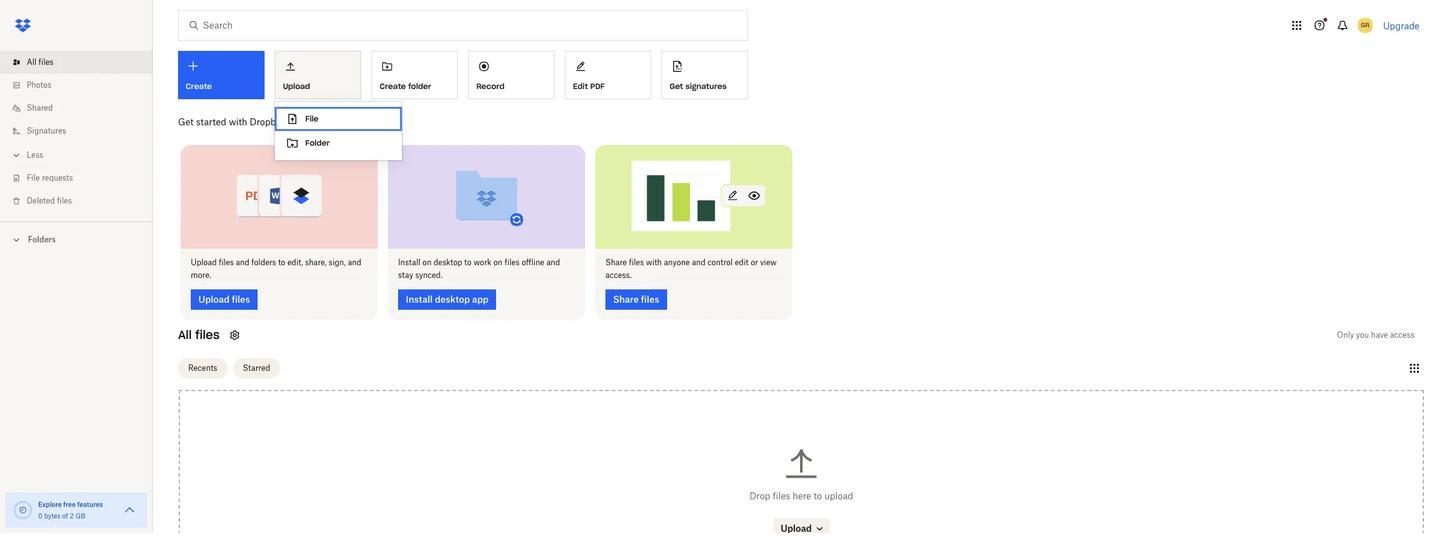 Task type: vqa. For each thing, say whether or not it's contained in the screenshot.
Rotate Right button
no



Task type: describe. For each thing, give the bounding box(es) containing it.
get for get started with dropbox
[[178, 116, 194, 127]]

create folder button
[[371, 51, 458, 99]]

recents button
[[178, 358, 227, 378]]

only you have access
[[1337, 330, 1415, 339]]

upload for upload
[[283, 81, 310, 91]]

folder
[[305, 138, 330, 148]]

0
[[38, 512, 42, 520]]

edit
[[573, 81, 588, 91]]

signatures
[[686, 81, 727, 91]]

here
[[793, 490, 811, 501]]

folder menu item
[[275, 131, 402, 155]]

create
[[380, 81, 406, 91]]

drop
[[750, 490, 770, 501]]

create folder
[[380, 81, 431, 91]]

upgrade link
[[1383, 20, 1420, 31]]

requests
[[42, 173, 73, 183]]

upload button
[[275, 51, 361, 99]]

files up recents
[[195, 327, 220, 342]]

upload
[[824, 490, 853, 501]]

folders button
[[0, 230, 153, 249]]

file requests link
[[10, 167, 153, 190]]

starred button
[[233, 358, 280, 378]]

bytes
[[44, 512, 60, 520]]

files right deleted
[[57, 196, 72, 205]]

photos link
[[10, 74, 153, 97]]

less image
[[10, 149, 23, 162]]

record button
[[468, 51, 555, 99]]

files left here
[[773, 490, 790, 501]]

all inside list item
[[27, 57, 36, 67]]

to for drop files here to upload
[[814, 490, 822, 501]]

view
[[760, 257, 777, 267]]

upload files and folders to edit, share, sign, and more.
[[191, 257, 361, 280]]

started
[[196, 116, 226, 127]]

all files list item
[[0, 51, 153, 74]]

or
[[751, 257, 758, 267]]

photos
[[27, 80, 52, 90]]

record
[[476, 81, 505, 91]]

starred
[[243, 363, 270, 373]]

deleted files
[[27, 196, 72, 205]]

file for file requests
[[27, 173, 40, 183]]

upload for upload files and folders to edit, share, sign, and more.
[[191, 257, 217, 267]]

files inside share files with anyone and control edit or view access.
[[629, 257, 644, 267]]

get signatures
[[670, 81, 727, 91]]

synced.
[[415, 270, 443, 280]]

share files with anyone and control edit or view access.
[[606, 257, 777, 280]]

less
[[27, 150, 43, 160]]

files inside list item
[[39, 57, 54, 67]]

file for file
[[305, 114, 319, 123]]

all files inside list item
[[27, 57, 54, 67]]

share
[[606, 257, 627, 267]]

work
[[474, 257, 492, 267]]

get started with dropbox
[[178, 116, 286, 127]]

dropbox image
[[10, 13, 36, 38]]

2 on from the left
[[494, 257, 503, 267]]

features
[[77, 501, 103, 508]]

and inside share files with anyone and control edit or view access.
[[692, 257, 706, 267]]

folder
[[408, 81, 431, 91]]

file menu item
[[275, 107, 402, 131]]

signatures link
[[10, 120, 153, 142]]

install on desktop to work on files offline and stay synced.
[[398, 257, 560, 280]]



Task type: locate. For each thing, give the bounding box(es) containing it.
0 vertical spatial get
[[670, 81, 683, 91]]

file inside menu item
[[305, 114, 319, 123]]

all up recents
[[178, 327, 192, 342]]

files up 'photos'
[[39, 57, 54, 67]]

get left signatures
[[670, 81, 683, 91]]

list
[[0, 43, 153, 221]]

file
[[305, 114, 319, 123], [27, 173, 40, 183]]

0 horizontal spatial file
[[27, 173, 40, 183]]

sign,
[[329, 257, 346, 267]]

get left 'started' at the top of the page
[[178, 116, 194, 127]]

signatures
[[27, 126, 66, 135]]

1 horizontal spatial all files
[[178, 327, 220, 342]]

to for install on desktop to work on files offline and stay synced.
[[464, 257, 472, 267]]

with for files
[[646, 257, 662, 267]]

upload inside upload files and folders to edit, share, sign, and more.
[[191, 257, 217, 267]]

edit pdf button
[[565, 51, 651, 99]]

upload up more.
[[191, 257, 217, 267]]

2 and from the left
[[348, 257, 361, 267]]

0 vertical spatial upload
[[283, 81, 310, 91]]

offline
[[522, 257, 544, 267]]

free
[[63, 501, 76, 508]]

all files
[[27, 57, 54, 67], [178, 327, 220, 342]]

only
[[1337, 330, 1354, 339]]

deleted files link
[[10, 190, 153, 212]]

control
[[708, 257, 733, 267]]

dropbox
[[250, 116, 286, 127]]

1 vertical spatial upload
[[191, 257, 217, 267]]

0 horizontal spatial all files
[[27, 57, 54, 67]]

explore
[[38, 501, 62, 508]]

1 vertical spatial get
[[178, 116, 194, 127]]

all
[[27, 57, 36, 67], [178, 327, 192, 342]]

0 horizontal spatial to
[[278, 257, 285, 267]]

1 on from the left
[[423, 257, 432, 267]]

folders
[[28, 235, 56, 244]]

1 horizontal spatial get
[[670, 81, 683, 91]]

all files link
[[10, 51, 153, 74]]

shared
[[27, 103, 53, 113]]

edit,
[[287, 257, 303, 267]]

to left edit,
[[278, 257, 285, 267]]

share,
[[305, 257, 327, 267]]

access.
[[606, 270, 632, 280]]

files left offline on the left of page
[[505, 257, 520, 267]]

get signatures button
[[662, 51, 748, 99]]

with for started
[[229, 116, 247, 127]]

explore free features 0 bytes of 2 gb
[[38, 501, 103, 520]]

1 horizontal spatial all
[[178, 327, 192, 342]]

0 vertical spatial file
[[305, 114, 319, 123]]

stay
[[398, 270, 413, 280]]

1 vertical spatial all
[[178, 327, 192, 342]]

and
[[236, 257, 249, 267], [348, 257, 361, 267], [547, 257, 560, 267], [692, 257, 706, 267]]

and right offline on the left of page
[[547, 257, 560, 267]]

have
[[1371, 330, 1388, 339]]

deleted
[[27, 196, 55, 205]]

file requests
[[27, 173, 73, 183]]

files left folders
[[219, 257, 234, 267]]

pdf
[[590, 81, 605, 91]]

and right sign,
[[348, 257, 361, 267]]

folders
[[251, 257, 276, 267]]

with inside share files with anyone and control edit or view access.
[[646, 257, 662, 267]]

upload
[[283, 81, 310, 91], [191, 257, 217, 267]]

gb
[[75, 512, 85, 520]]

all up 'photos'
[[27, 57, 36, 67]]

get for get signatures
[[670, 81, 683, 91]]

edit
[[735, 257, 749, 267]]

0 vertical spatial all files
[[27, 57, 54, 67]]

0 horizontal spatial all
[[27, 57, 36, 67]]

2
[[70, 512, 74, 520]]

with left anyone
[[646, 257, 662, 267]]

to inside upload files and folders to edit, share, sign, and more.
[[278, 257, 285, 267]]

get inside button
[[670, 81, 683, 91]]

0 horizontal spatial get
[[178, 116, 194, 127]]

access
[[1390, 330, 1415, 339]]

to left work
[[464, 257, 472, 267]]

with
[[229, 116, 247, 127], [646, 257, 662, 267]]

to right here
[[814, 490, 822, 501]]

with right 'started' at the top of the page
[[229, 116, 247, 127]]

0 horizontal spatial with
[[229, 116, 247, 127]]

0 horizontal spatial on
[[423, 257, 432, 267]]

1 horizontal spatial file
[[305, 114, 319, 123]]

all files up 'photos'
[[27, 57, 54, 67]]

1 horizontal spatial upload
[[283, 81, 310, 91]]

file down less
[[27, 173, 40, 183]]

list containing all files
[[0, 43, 153, 221]]

1 and from the left
[[236, 257, 249, 267]]

upgrade
[[1383, 20, 1420, 31]]

1 vertical spatial all files
[[178, 327, 220, 342]]

drop files here to upload
[[750, 490, 853, 501]]

1 vertical spatial with
[[646, 257, 662, 267]]

quota usage element
[[13, 500, 33, 520]]

of
[[62, 512, 68, 520]]

get
[[670, 81, 683, 91], [178, 116, 194, 127]]

0 horizontal spatial upload
[[191, 257, 217, 267]]

0 vertical spatial all
[[27, 57, 36, 67]]

0 vertical spatial with
[[229, 116, 247, 127]]

edit pdf
[[573, 81, 605, 91]]

and left control
[[692, 257, 706, 267]]

shared link
[[10, 97, 153, 120]]

file up folder
[[305, 114, 319, 123]]

on
[[423, 257, 432, 267], [494, 257, 503, 267]]

and left folders
[[236, 257, 249, 267]]

files inside the install on desktop to work on files offline and stay synced.
[[505, 257, 520, 267]]

1 vertical spatial file
[[27, 173, 40, 183]]

recents
[[188, 363, 217, 373]]

1 horizontal spatial to
[[464, 257, 472, 267]]

to
[[278, 257, 285, 267], [464, 257, 472, 267], [814, 490, 822, 501]]

upload inside popup button
[[283, 81, 310, 91]]

on up the synced.
[[423, 257, 432, 267]]

to inside the install on desktop to work on files offline and stay synced.
[[464, 257, 472, 267]]

3 and from the left
[[547, 257, 560, 267]]

1 horizontal spatial with
[[646, 257, 662, 267]]

files right share
[[629, 257, 644, 267]]

more.
[[191, 270, 211, 280]]

desktop
[[434, 257, 462, 267]]

you
[[1356, 330, 1369, 339]]

on right work
[[494, 257, 503, 267]]

anyone
[[664, 257, 690, 267]]

and inside the install on desktop to work on files offline and stay synced.
[[547, 257, 560, 267]]

2 horizontal spatial to
[[814, 490, 822, 501]]

files
[[39, 57, 54, 67], [57, 196, 72, 205], [219, 257, 234, 267], [505, 257, 520, 267], [629, 257, 644, 267], [195, 327, 220, 342], [773, 490, 790, 501]]

upload up dropbox on the left
[[283, 81, 310, 91]]

1 horizontal spatial on
[[494, 257, 503, 267]]

all files up recents
[[178, 327, 220, 342]]

4 and from the left
[[692, 257, 706, 267]]

install
[[398, 257, 420, 267]]

files inside upload files and folders to edit, share, sign, and more.
[[219, 257, 234, 267]]



